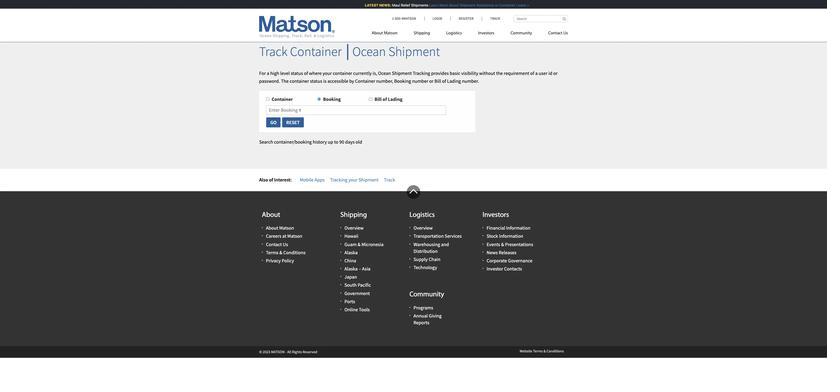 Task type: describe. For each thing, give the bounding box(es) containing it.
0 horizontal spatial track
[[259, 43, 288, 60]]

of right the also
[[269, 177, 273, 183]]

lading inside for a high level status of where your container currently is, ocean shipment tracking provides basic visibility without the requirement of a user id or password. the container status is accessible by container number, booking number or bill of lading number.
[[447, 78, 461, 84]]

services
[[445, 233, 462, 240]]

careers
[[266, 233, 281, 240]]

0 vertical spatial information
[[506, 225, 531, 231]]

us inside about matson careers at matson contact us terms & conditions privacy policy
[[283, 242, 288, 248]]

transportation services link
[[414, 233, 462, 240]]

bill inside for a high level status of where your container currently is, ocean shipment tracking provides basic visibility without the requirement of a user id or password. the container status is accessible by container number, booking number or bill of lading number.
[[435, 78, 441, 84]]

2 vertical spatial or
[[429, 78, 434, 84]]

0 vertical spatial or
[[491, 3, 495, 7]]

matson for about matson
[[384, 31, 398, 35]]

investor
[[487, 266, 503, 272]]

programs annual giving reports
[[414, 305, 442, 326]]

shipment inside for a high level status of where your container currently is, ocean shipment tracking provides basic visibility without the requirement of a user id or password. the container status is accessible by container number, booking number or bill of lading number.
[[392, 70, 412, 76]]

reserved
[[303, 350, 317, 355]]

password.
[[259, 78, 280, 84]]

number.
[[462, 78, 479, 84]]

register
[[459, 16, 474, 21]]

>
[[523, 3, 526, 7]]

loans
[[513, 3, 522, 7]]

privacy
[[266, 258, 281, 264]]

where
[[309, 70, 322, 76]]

transportation
[[414, 233, 444, 240]]

container/booking
[[274, 139, 312, 145]]

website terms & conditions link
[[520, 349, 564, 354]]

hawaii link
[[345, 233, 359, 240]]

about matson
[[372, 31, 398, 35]]

1 vertical spatial investors
[[483, 212, 509, 219]]

search container/booking history up to 90 days old
[[259, 139, 362, 145]]

events
[[487, 242, 500, 248]]

tracking inside for a high level status of where your container currently is, ocean shipment tracking provides basic visibility without the requirement of a user id or password. the container status is accessible by container number, booking number or bill of lading number.
[[413, 70, 430, 76]]

for
[[259, 70, 266, 76]]

community inside footer
[[410, 292, 444, 299]]

tracking your shipment link
[[330, 177, 379, 183]]

of down provides
[[442, 78, 446, 84]]

ports link
[[345, 299, 355, 305]]

blue matson logo with ocean, shipping, truck, rail and logistics written beneath it. image
[[259, 16, 335, 38]]

history
[[313, 139, 327, 145]]

is
[[323, 78, 327, 84]]

1 horizontal spatial track link
[[482, 16, 500, 21]]

by
[[349, 78, 354, 84]]

technology link
[[414, 265, 437, 271]]

interest:
[[274, 177, 292, 183]]

& inside about matson careers at matson contact us terms & conditions privacy policy
[[279, 250, 282, 256]]

1 alaska from the top
[[345, 250, 358, 256]]

conditions inside about matson careers at matson contact us terms & conditions privacy policy
[[283, 250, 306, 256]]

2 a from the left
[[535, 70, 538, 76]]

0 horizontal spatial track link
[[384, 177, 395, 183]]

logistics link
[[438, 28, 470, 40]]

tools
[[359, 307, 370, 313]]

1 horizontal spatial track
[[384, 177, 395, 183]]

old
[[356, 139, 362, 145]]

without
[[479, 70, 495, 76]]

all
[[287, 350, 291, 355]]

up
[[328, 139, 333, 145]]

accessible
[[328, 78, 348, 84]]

is,
[[373, 70, 377, 76]]

Enter Booking # text field
[[266, 106, 446, 115]]

also of interest:
[[259, 177, 292, 183]]

matson for about matson careers at matson contact us terms & conditions privacy policy
[[279, 225, 294, 231]]

the
[[496, 70, 503, 76]]

register link
[[450, 16, 482, 21]]

mobile apps
[[300, 177, 325, 183]]

1 horizontal spatial conditions
[[547, 349, 564, 354]]

programs link
[[414, 305, 433, 311]]

at
[[282, 233, 286, 240]]

shipments
[[407, 3, 425, 7]]

2 horizontal spatial track
[[490, 16, 500, 21]]

booking inside for a high level status of where your container currently is, ocean shipment tracking provides basic visibility without the requirement of a user id or password. the container status is accessible by container number, booking number or bill of lading number.
[[394, 78, 411, 84]]

investors inside investors link
[[478, 31, 495, 35]]

top menu navigation
[[372, 28, 568, 40]]

online
[[345, 307, 358, 313]]

1 vertical spatial information
[[499, 233, 523, 240]]

of left where
[[304, 70, 308, 76]]

1 horizontal spatial contact us link
[[540, 28, 568, 40]]

1 a from the left
[[267, 70, 269, 76]]

login link
[[424, 16, 450, 21]]

0 horizontal spatial container
[[290, 78, 309, 84]]

search
[[259, 139, 273, 145]]

government
[[345, 291, 370, 297]]

id
[[549, 70, 553, 76]]

the
[[281, 78, 289, 84]]

container up where
[[290, 43, 342, 60]]

track container │ocean shipment
[[259, 43, 440, 60]]

alaska link
[[345, 250, 358, 256]]

governance
[[508, 258, 533, 264]]

1-800-4matson
[[392, 16, 416, 21]]

of left user
[[530, 70, 534, 76]]

provides
[[431, 70, 449, 76]]

‐
[[285, 350, 287, 355]]

chain
[[429, 257, 441, 263]]

presentations
[[505, 242, 533, 248]]

events & presentations link
[[487, 242, 533, 248]]

& inside overview hawaii guam & micronesia alaska china alaska – asia japan south pacific government ports online tools
[[358, 242, 361, 248]]

of right bill of lading radio
[[383, 96, 387, 103]]

news:
[[376, 3, 388, 7]]

1-
[[392, 16, 395, 21]]

pacific
[[358, 282, 371, 289]]

micronesia
[[362, 242, 384, 248]]

container right container radio
[[272, 96, 293, 103]]

latest
[[361, 3, 375, 7]]

overview link for shipping
[[345, 225, 364, 231]]

careers at matson link
[[266, 233, 302, 240]]

1 horizontal spatial status
[[310, 78, 322, 84]]

news
[[487, 250, 498, 256]]

Booking radio
[[317, 98, 321, 101]]

south
[[345, 282, 357, 289]]

0 horizontal spatial booking
[[323, 96, 341, 103]]

shipping inside top menu navigation
[[414, 31, 430, 35]]

mobile
[[300, 177, 314, 183]]

rights
[[292, 350, 302, 355]]

90
[[339, 139, 344, 145]]

contact us
[[548, 31, 568, 35]]



Task type: vqa. For each thing, say whether or not it's contained in the screenshot.
Access WebSynapse link
no



Task type: locate. For each thing, give the bounding box(es) containing it.
0 vertical spatial bill
[[435, 78, 441, 84]]

guam
[[345, 242, 357, 248]]

us down search image
[[564, 31, 568, 35]]

requirement
[[504, 70, 529, 76]]

container
[[333, 70, 352, 76], [290, 78, 309, 84]]

contact inside about matson careers at matson contact us terms & conditions privacy policy
[[266, 242, 282, 248]]

terms right website
[[533, 349, 543, 354]]

overview up hawaii link
[[345, 225, 364, 231]]

1 vertical spatial track
[[259, 43, 288, 60]]

0 vertical spatial conditions
[[283, 250, 306, 256]]

lading
[[447, 78, 461, 84], [388, 96, 403, 103]]

0 horizontal spatial lading
[[388, 96, 403, 103]]

tracking right apps at top
[[330, 177, 348, 183]]

contact us link down search image
[[540, 28, 568, 40]]

0 vertical spatial alaska
[[345, 250, 358, 256]]

learn more about shipment assistance or container loans > link
[[426, 3, 526, 7]]

terms
[[266, 250, 279, 256], [533, 349, 543, 354]]

latest news: maui relief shipments learn more about shipment assistance or container loans >
[[361, 3, 526, 7]]

overview for transportation
[[414, 225, 433, 231]]

relief
[[397, 3, 406, 7]]

None button
[[266, 117, 281, 128], [282, 117, 304, 128], [266, 117, 281, 128], [282, 117, 304, 128]]

financial
[[487, 225, 505, 231]]

0 vertical spatial about matson link
[[372, 28, 406, 40]]

1 horizontal spatial booking
[[394, 78, 411, 84]]

1 vertical spatial status
[[310, 78, 322, 84]]

1 vertical spatial matson
[[279, 225, 294, 231]]

a right "for"
[[267, 70, 269, 76]]

0 horizontal spatial or
[[429, 78, 434, 84]]

2 overview from the left
[[414, 225, 433, 231]]

us up terms & conditions link
[[283, 242, 288, 248]]

booking left number
[[394, 78, 411, 84]]

1 vertical spatial alaska
[[345, 266, 358, 272]]

0 vertical spatial terms
[[266, 250, 279, 256]]

0 vertical spatial status
[[291, 70, 303, 76]]

technology
[[414, 265, 437, 271]]

1 horizontal spatial community
[[511, 31, 532, 35]]

privacy policy link
[[266, 258, 294, 264]]

0 vertical spatial community
[[511, 31, 532, 35]]

about matson link down 1-
[[372, 28, 406, 40]]

logistics down 'register' link
[[446, 31, 462, 35]]

0 horizontal spatial contact us link
[[266, 242, 288, 248]]

tracking
[[413, 70, 430, 76], [330, 177, 348, 183]]

0 vertical spatial contact us link
[[540, 28, 568, 40]]

1 vertical spatial track link
[[384, 177, 395, 183]]

logistics up transportation
[[410, 212, 435, 219]]

& up news releases link on the right bottom of page
[[501, 242, 504, 248]]

container
[[496, 3, 512, 7], [290, 43, 342, 60], [355, 78, 375, 84], [272, 96, 293, 103]]

1 horizontal spatial logistics
[[446, 31, 462, 35]]

1 horizontal spatial lading
[[447, 78, 461, 84]]

search image
[[563, 17, 566, 21]]

0 horizontal spatial us
[[283, 242, 288, 248]]

1 overview link from the left
[[345, 225, 364, 231]]

bill down provides
[[435, 78, 441, 84]]

tracking up number
[[413, 70, 430, 76]]

backtop image
[[407, 185, 420, 199]]

learn
[[426, 3, 435, 7]]

overview transportation services warehousing and distribution supply chain technology
[[414, 225, 462, 271]]

1-800-4matson link
[[392, 16, 424, 21]]

information
[[506, 225, 531, 231], [499, 233, 523, 240]]

1 vertical spatial about matson link
[[266, 225, 294, 231]]

or right number
[[429, 78, 434, 84]]

1 vertical spatial terms
[[533, 349, 543, 354]]

container down currently
[[355, 78, 375, 84]]

investors link
[[470, 28, 503, 40]]

overview link for logistics
[[414, 225, 433, 231]]

0 vertical spatial tracking
[[413, 70, 430, 76]]

0 horizontal spatial bill
[[375, 96, 382, 103]]

or right assistance
[[491, 3, 495, 7]]

terms & conditions link
[[266, 250, 306, 256]]

4matson
[[402, 16, 416, 21]]

currently
[[353, 70, 372, 76]]

overview link up hawaii link
[[345, 225, 364, 231]]

0 horizontal spatial overview link
[[345, 225, 364, 231]]

1 vertical spatial logistics
[[410, 212, 435, 219]]

booking right booking radio
[[323, 96, 341, 103]]

0 vertical spatial container
[[333, 70, 352, 76]]

about matson careers at matson contact us terms & conditions privacy policy
[[266, 225, 306, 264]]

container right the
[[290, 78, 309, 84]]

2 overview link from the left
[[414, 225, 433, 231]]

about for about
[[262, 212, 280, 219]]

0 horizontal spatial tracking
[[330, 177, 348, 183]]

2 horizontal spatial or
[[554, 70, 558, 76]]

0 horizontal spatial shipping
[[341, 212, 367, 219]]

to
[[334, 139, 338, 145]]

government link
[[345, 291, 370, 297]]

1 vertical spatial shipping
[[341, 212, 367, 219]]

0 vertical spatial track link
[[482, 16, 500, 21]]

2 vertical spatial track
[[384, 177, 395, 183]]

china
[[345, 258, 356, 264]]

giving
[[429, 313, 442, 319]]

0 vertical spatial booking
[[394, 78, 411, 84]]

& up privacy policy link
[[279, 250, 282, 256]]

1 vertical spatial your
[[348, 177, 358, 183]]

1 horizontal spatial about matson link
[[372, 28, 406, 40]]

Bill of Lading radio
[[369, 98, 372, 101]]

1 vertical spatial contact us link
[[266, 242, 288, 248]]

basic
[[450, 70, 460, 76]]

a left user
[[535, 70, 538, 76]]

footer
[[0, 185, 827, 358]]

alaska down the guam
[[345, 250, 358, 256]]

investors down 'register' link
[[478, 31, 495, 35]]

800-
[[395, 16, 402, 21]]

1 vertical spatial booking
[[323, 96, 341, 103]]

alaska up 'japan'
[[345, 266, 358, 272]]

1 horizontal spatial or
[[491, 3, 495, 7]]

terms inside about matson careers at matson contact us terms & conditions privacy policy
[[266, 250, 279, 256]]

overview inside the overview transportation services warehousing and distribution supply chain technology
[[414, 225, 433, 231]]

mobile apps link
[[300, 177, 325, 183]]

0 vertical spatial matson
[[384, 31, 398, 35]]

& right the guam
[[358, 242, 361, 248]]

about inside top menu navigation
[[372, 31, 383, 35]]

1 horizontal spatial bill
[[435, 78, 441, 84]]

high
[[270, 70, 279, 76]]

2 alaska from the top
[[345, 266, 358, 272]]

&
[[358, 242, 361, 248], [501, 242, 504, 248], [279, 250, 282, 256], [544, 349, 546, 354]]

2 vertical spatial matson
[[287, 233, 302, 240]]

matson inside top menu navigation
[[384, 31, 398, 35]]

financial information link
[[487, 225, 531, 231]]

information up events & presentations link
[[499, 233, 523, 240]]

bill of lading
[[375, 96, 403, 103]]

stock information link
[[487, 233, 523, 240]]

0 vertical spatial shipping
[[414, 31, 430, 35]]

0 horizontal spatial a
[[267, 70, 269, 76]]

guam & micronesia link
[[345, 242, 384, 248]]

shipping link
[[406, 28, 438, 40]]

0 vertical spatial investors
[[478, 31, 495, 35]]

lading down number,
[[388, 96, 403, 103]]

programs
[[414, 305, 433, 311]]

overview
[[345, 225, 364, 231], [414, 225, 433, 231]]

stock
[[487, 233, 498, 240]]

shipping up hawaii link
[[341, 212, 367, 219]]

container inside for a high level status of where your container currently is, ocean shipment tracking provides basic visibility without the requirement of a user id or password. the container status is accessible by container number, booking number or bill of lading number.
[[355, 78, 375, 84]]

1 vertical spatial community
[[410, 292, 444, 299]]

1 vertical spatial tracking
[[330, 177, 348, 183]]

bill
[[435, 78, 441, 84], [375, 96, 382, 103]]

0 horizontal spatial conditions
[[283, 250, 306, 256]]

0 vertical spatial us
[[564, 31, 568, 35]]

Search search field
[[514, 15, 568, 22]]

0 horizontal spatial terms
[[266, 250, 279, 256]]

1 vertical spatial container
[[290, 78, 309, 84]]

1 horizontal spatial overview link
[[414, 225, 433, 231]]

login
[[433, 16, 442, 21]]

footer containing about
[[0, 185, 827, 358]]

matson right 'at'
[[287, 233, 302, 240]]

overview hawaii guam & micronesia alaska china alaska – asia japan south pacific government ports online tools
[[345, 225, 384, 313]]

& right website
[[544, 349, 546, 354]]

1 overview from the left
[[345, 225, 364, 231]]

0 horizontal spatial your
[[323, 70, 332, 76]]

1 horizontal spatial container
[[333, 70, 352, 76]]

contact us link down the careers
[[266, 242, 288, 248]]

about matson link
[[372, 28, 406, 40], [266, 225, 294, 231]]

overview inside overview hawaii guam & micronesia alaska china alaska – asia japan south pacific government ports online tools
[[345, 225, 364, 231]]

contact inside top menu navigation
[[548, 31, 563, 35]]

releases
[[499, 250, 517, 256]]

0 horizontal spatial about matson link
[[266, 225, 294, 231]]

0 vertical spatial contact
[[548, 31, 563, 35]]

about matson link up careers at matson link
[[266, 225, 294, 231]]

1 vertical spatial bill
[[375, 96, 382, 103]]

© 2023 matson ‐ all rights reserved
[[259, 350, 317, 355]]

1 horizontal spatial overview
[[414, 225, 433, 231]]

information up the stock information link
[[506, 225, 531, 231]]

overview link up transportation
[[414, 225, 433, 231]]

0 horizontal spatial logistics
[[410, 212, 435, 219]]

policy
[[282, 258, 294, 264]]

about matson link for careers at matson link
[[266, 225, 294, 231]]

overview for hawaii
[[345, 225, 364, 231]]

2023 matson
[[263, 350, 285, 355]]

0 vertical spatial lading
[[447, 78, 461, 84]]

container up 'accessible'
[[333, 70, 352, 76]]

©
[[259, 350, 262, 355]]

status down where
[[310, 78, 322, 84]]

matson up 'at'
[[279, 225, 294, 231]]

0 horizontal spatial status
[[291, 70, 303, 76]]

container left 'loans'
[[496, 3, 512, 7]]

your
[[323, 70, 332, 76], [348, 177, 358, 183]]

0 vertical spatial logistics
[[446, 31, 462, 35]]

distribution
[[414, 248, 438, 255]]

visibility
[[461, 70, 478, 76]]

0 horizontal spatial contact
[[266, 242, 282, 248]]

0 horizontal spatial overview
[[345, 225, 364, 231]]

supply chain link
[[414, 257, 441, 263]]

terms up privacy
[[266, 250, 279, 256]]

community up programs 'link'
[[410, 292, 444, 299]]

about inside about matson careers at matson contact us terms & conditions privacy policy
[[266, 225, 278, 231]]

1 horizontal spatial us
[[564, 31, 568, 35]]

contacts
[[504, 266, 522, 272]]

1 vertical spatial us
[[283, 242, 288, 248]]

1 vertical spatial or
[[554, 70, 558, 76]]

1 vertical spatial contact
[[266, 242, 282, 248]]

Container radio
[[266, 98, 270, 101]]

None search field
[[514, 15, 568, 22]]

1 horizontal spatial your
[[348, 177, 358, 183]]

about for about matson careers at matson contact us terms & conditions privacy policy
[[266, 225, 278, 231]]

contact down the careers
[[266, 242, 282, 248]]

1 horizontal spatial tracking
[[413, 70, 430, 76]]

about for about matson
[[372, 31, 383, 35]]

number,
[[376, 78, 393, 84]]

1 vertical spatial conditions
[[547, 349, 564, 354]]

0 horizontal spatial community
[[410, 292, 444, 299]]

0 vertical spatial your
[[323, 70, 332, 76]]

more
[[436, 3, 444, 7]]

1 horizontal spatial a
[[535, 70, 538, 76]]

warehousing and distribution link
[[414, 242, 449, 255]]

matson down 1-
[[384, 31, 398, 35]]

community link
[[503, 28, 540, 40]]

community down 'search' search field
[[511, 31, 532, 35]]

corporate
[[487, 258, 507, 264]]

community inside top menu navigation
[[511, 31, 532, 35]]

or
[[491, 3, 495, 7], [554, 70, 558, 76], [429, 78, 434, 84]]

online tools link
[[345, 307, 370, 313]]

about matson link for shipping link
[[372, 28, 406, 40]]

1 horizontal spatial terms
[[533, 349, 543, 354]]

shipping down 4matson on the top of page
[[414, 31, 430, 35]]

status right level
[[291, 70, 303, 76]]

level
[[280, 70, 290, 76]]

1 horizontal spatial contact
[[548, 31, 563, 35]]

1 horizontal spatial shipping
[[414, 31, 430, 35]]

user
[[539, 70, 548, 76]]

lading down basic
[[447, 78, 461, 84]]

reports
[[414, 320, 429, 326]]

for a high level status of where your container currently is, ocean shipment tracking provides basic visibility without the requirement of a user id or password. the container status is accessible by container number, booking number or bill of lading number.
[[259, 70, 558, 84]]

track link
[[482, 16, 500, 21], [384, 177, 395, 183]]

& inside financial information stock information events & presentations news releases corporate governance investor contacts
[[501, 242, 504, 248]]

apps
[[315, 177, 325, 183]]

your inside for a high level status of where your container currently is, ocean shipment tracking provides basic visibility without the requirement of a user id or password. the container status is accessible by container number, booking number or bill of lading number.
[[323, 70, 332, 76]]

contact down 'search' search field
[[548, 31, 563, 35]]

overview up transportation
[[414, 225, 433, 231]]

corporate governance link
[[487, 258, 533, 264]]

us inside contact us link
[[564, 31, 568, 35]]

logistics inside top menu navigation
[[446, 31, 462, 35]]

1 vertical spatial lading
[[388, 96, 403, 103]]

0 vertical spatial track
[[490, 16, 500, 21]]

or right id
[[554, 70, 558, 76]]

hawaii
[[345, 233, 359, 240]]

japan
[[345, 274, 357, 280]]

status
[[291, 70, 303, 76], [310, 78, 322, 84]]

bill right bill of lading radio
[[375, 96, 382, 103]]

overview link
[[345, 225, 364, 231], [414, 225, 433, 231]]

assistance
[[473, 3, 490, 7]]

and
[[441, 242, 449, 248]]

investors up financial on the right of page
[[483, 212, 509, 219]]



